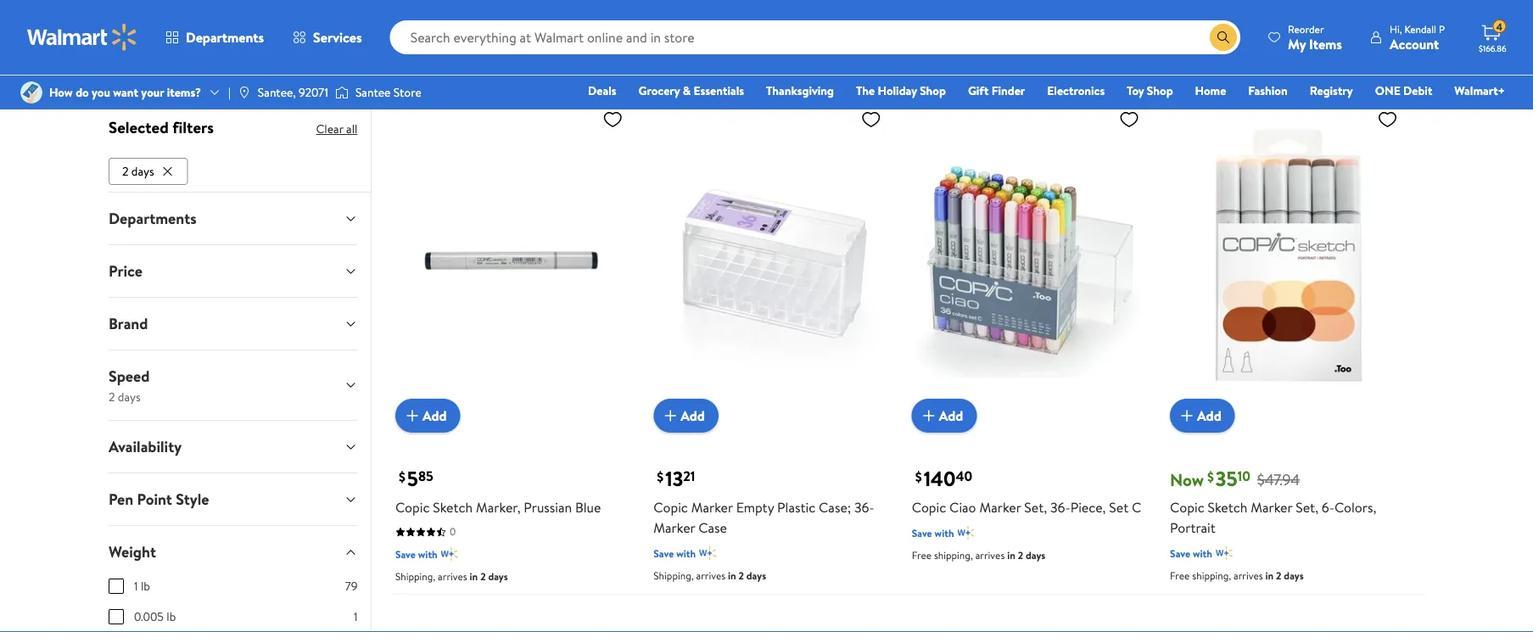 Task type: vqa. For each thing, say whether or not it's contained in the screenshot.
$ 5 85
yes



Task type: describe. For each thing, give the bounding box(es) containing it.
 image for santee store
[[335, 84, 349, 101]]

registry link
[[1302, 81, 1361, 100]]

speed 2 days
[[108, 365, 149, 404]]

copic ciao artist marker set, 12-colors, basic image
[[1170, 625, 1405, 632]]

one
[[1375, 82, 1401, 99]]

one debit
[[1375, 82, 1432, 99]]

days right 3+
[[494, 46, 514, 60]]

copic sketch marker set, 72-piece set, b, v2 image
[[912, 625, 1146, 632]]

plastic
[[777, 498, 816, 517]]

days up copic ciao artist marker set, 12-colors, basic image
[[1284, 568, 1304, 583]]

applied filters section element
[[108, 116, 213, 138]]

departments inside departments tab
[[108, 208, 196, 229]]

92071
[[299, 84, 328, 100]]

availability
[[108, 436, 181, 457]]

add for 13
[[681, 406, 705, 425]]

free shipping, arrives in 2 days for $47.94
[[1170, 568, 1304, 583]]

140
[[924, 464, 956, 492]]

santee, 92071
[[258, 84, 328, 100]]

filters
[[172, 116, 213, 138]]

price button
[[95, 245, 371, 297]]

copic ciao marker set, 6-colors, portrait image
[[395, 625, 630, 632]]

home link
[[1187, 81, 1234, 100]]

portrait
[[1170, 518, 1216, 537]]

0.005 lb
[[134, 608, 176, 625]]

gift finder
[[968, 82, 1025, 99]]

account
[[1390, 34, 1439, 53]]

&
[[683, 82, 691, 99]]

40
[[956, 466, 972, 485]]

shipping, arrives in 3+ days
[[395, 46, 514, 60]]

toy shop
[[1127, 82, 1173, 99]]

santee store
[[355, 84, 421, 100]]

marker,
[[476, 498, 521, 517]]

in up copic ciao artist marker set, 12-colors, basic image
[[1265, 568, 1274, 583]]

add to cart image for $47.94
[[1177, 405, 1197, 426]]

reorder
[[1288, 22, 1324, 36]]

marker left case
[[654, 518, 695, 537]]

lb for 0.005 lb
[[166, 608, 176, 625]]

$47.94
[[1257, 469, 1300, 490]]

save with for 140
[[912, 525, 954, 540]]

case
[[698, 518, 727, 537]]

2 inside speed 2 days
[[108, 388, 115, 404]]

thanksgiving link
[[759, 81, 842, 100]]

weight tab
[[95, 526, 371, 577]]

add button for 13
[[654, 399, 719, 433]]

the holiday shop link
[[848, 81, 954, 100]]

services
[[313, 28, 362, 47]]

1 horizontal spatial shipping, arrives in 2 days
[[654, 568, 766, 583]]

free for $47.94
[[1170, 568, 1190, 583]]

colors,
[[1334, 498, 1376, 517]]

79
[[345, 577, 357, 594]]

brand tab
[[95, 298, 371, 349]]

copic sketch marker, prussian blue
[[395, 498, 601, 517]]

walmart+ link
[[1447, 81, 1513, 100]]

empty
[[736, 498, 774, 517]]

35
[[1216, 464, 1237, 492]]

grocery
[[638, 82, 680, 99]]

brand
[[108, 313, 148, 334]]

availability button
[[95, 421, 371, 472]]

clear all button
[[316, 115, 357, 143]]

gift finder link
[[960, 81, 1033, 100]]

electronics
[[1047, 82, 1105, 99]]

santee,
[[258, 84, 296, 100]]

do
[[76, 84, 89, 100]]

with up shipping, arrives in 3+ days
[[418, 24, 438, 38]]

you
[[92, 84, 110, 100]]

0.005
[[134, 608, 163, 625]]

0 vertical spatial departments
[[186, 28, 264, 47]]

add to cart image for 13
[[660, 405, 681, 426]]

the holiday shop
[[856, 82, 946, 99]]

debit
[[1403, 82, 1432, 99]]

2 days
[[122, 163, 154, 179]]

speed
[[108, 365, 149, 387]]

add to favorites list, copic ciao marker set, 36-piece, set c image
[[1119, 109, 1140, 130]]

hi, kendall p account
[[1390, 22, 1445, 53]]

thanksgiving
[[766, 82, 834, 99]]

$ 140 40
[[915, 464, 972, 492]]

3+
[[480, 46, 492, 60]]

style
[[175, 488, 209, 510]]

selected
[[108, 116, 168, 138]]

grocery & essentials
[[638, 82, 744, 99]]

add for 140
[[939, 406, 963, 425]]

5
[[407, 464, 418, 492]]

marker inside now $ 35 10 $47.94 copic sketch marker set, 6-colors, portrait
[[1251, 498, 1292, 517]]

my
[[1288, 34, 1306, 53]]

weight button
[[95, 526, 371, 577]]

$ inside now $ 35 10 $47.94 copic sketch marker set, 6-colors, portrait
[[1207, 467, 1214, 486]]

add to cart image for 140
[[919, 405, 939, 426]]

c
[[1132, 498, 1141, 517]]

days up copic ciao marker set, 6-colors, portrait image
[[488, 569, 508, 584]]

fashion
[[1248, 82, 1288, 99]]

now
[[1170, 467, 1204, 491]]

 image for how do you want your items?
[[20, 81, 42, 104]]

1 for 1
[[353, 608, 357, 625]]

set, inside now $ 35 10 $47.94 copic sketch marker set, 6-colors, portrait
[[1296, 498, 1318, 517]]

brand button
[[95, 298, 371, 349]]

gift
[[968, 82, 989, 99]]

in left 3+
[[470, 46, 478, 60]]

essentials
[[694, 82, 744, 99]]

1 shop from the left
[[920, 82, 946, 99]]

how
[[49, 84, 73, 100]]

2 up copic ciao artist marker set, 12-colors, basic image
[[1276, 568, 1282, 583]]

arrives left 3+
[[438, 46, 467, 60]]

departments tab
[[95, 192, 371, 244]]

in up copic ciao marker set, 6-colors, portrait image
[[470, 569, 478, 584]]

pen
[[108, 488, 133, 510]]

now $ 35 10 $47.94 copic sketch marker set, 6-colors, portrait
[[1170, 464, 1376, 537]]

copic marker empty plastic case; 36-marker case image
[[654, 102, 888, 419]]

shipping, for $47.94
[[1192, 568, 1231, 583]]

walmart plus image down now $ 35 10 $47.94 copic sketch marker set, 6-colors, portrait
[[1216, 545, 1233, 561]]

save with for 13
[[654, 546, 696, 560]]

|
[[228, 84, 231, 100]]

copic marker empty plastic case; 36- marker case
[[654, 498, 874, 537]]

days down copic ciao marker set, 36-piece, set c
[[1026, 548, 1045, 562]]

Search search field
[[390, 20, 1240, 54]]

copic for 140
[[912, 498, 946, 517]]

save up shipping, arrives in 3+ days
[[395, 24, 416, 38]]

arrives down walmart plus icon
[[696, 568, 725, 583]]

weight
[[108, 541, 156, 562]]

add button for 140
[[912, 399, 977, 433]]

4 add button from the left
[[1170, 399, 1235, 433]]

$ 13 21
[[657, 464, 695, 492]]

none checkbox inside weight group
[[108, 609, 123, 624]]

2 up copic classic marker set, 72-piece set, a image
[[739, 568, 744, 583]]

fashion link
[[1241, 81, 1295, 100]]

days up copic classic marker set, 72-piece set, a image
[[746, 568, 766, 583]]

copic for 13
[[654, 498, 688, 517]]

6-
[[1322, 498, 1334, 517]]

free for 140
[[912, 548, 932, 562]]

2 days list item
[[108, 154, 191, 185]]

shipping, for 140
[[934, 548, 973, 562]]

store
[[393, 84, 421, 100]]

prussian
[[524, 498, 572, 517]]

arrives up copic ciao artist marker set, 12-colors, basic image
[[1234, 568, 1263, 583]]

 image for santee, 92071
[[237, 86, 251, 99]]

1 sketch from the left
[[433, 498, 473, 517]]



Task type: locate. For each thing, give the bounding box(es) containing it.
add to favorites list, copic marker empty plastic case; 36-marker case image
[[861, 109, 881, 130]]

1 add button from the left
[[395, 399, 460, 433]]

1 lb
[[134, 577, 150, 594]]

electronics link
[[1040, 81, 1112, 100]]

1 set, from the left
[[1024, 498, 1047, 517]]

reorder my items
[[1288, 22, 1342, 53]]

1 horizontal spatial  image
[[237, 86, 251, 99]]

$ for 13
[[657, 467, 664, 486]]

1 $ from the left
[[399, 467, 405, 486]]

1 vertical spatial free
[[1170, 568, 1190, 583]]

free
[[912, 548, 932, 562], [1170, 568, 1190, 583]]

save for 140
[[912, 525, 932, 540]]

with down portrait
[[1193, 546, 1212, 560]]

0 vertical spatial free
[[912, 548, 932, 562]]

home
[[1195, 82, 1226, 99]]

add up 35
[[1197, 406, 1221, 425]]

marker right the ciao
[[979, 498, 1021, 517]]

sketch
[[433, 498, 473, 517], [1208, 498, 1248, 517]]

copic up portrait
[[1170, 498, 1204, 517]]

$ left 13
[[657, 467, 664, 486]]

1 vertical spatial shipping,
[[1192, 568, 1231, 583]]

lb
[[140, 577, 150, 594], [166, 608, 176, 625]]

2 up copic ciao marker set, 6-colors, portrait image
[[480, 569, 486, 584]]

copic ciao marker set, 36-piece, set c image
[[912, 102, 1146, 419]]

0 horizontal spatial  image
[[20, 81, 42, 104]]

$ 5 85
[[399, 464, 433, 492]]

$ inside $ 13 21
[[657, 467, 664, 486]]

save with for $47.94
[[1170, 546, 1212, 560]]

add to favorites list, copic sketch marker set, 6-colors, portrait image
[[1377, 109, 1398, 130]]

0 horizontal spatial shipping,
[[934, 548, 973, 562]]

free shipping, arrives in 2 days down the ciao
[[912, 548, 1045, 562]]

selected filters
[[108, 116, 213, 138]]

1
[[134, 577, 137, 594], [353, 608, 357, 625]]

shipping, arrives in 2 days down '0'
[[395, 569, 508, 584]]

1 horizontal spatial add to cart image
[[919, 405, 939, 426]]

save with down portrait
[[1170, 546, 1212, 560]]

0 vertical spatial lb
[[140, 577, 150, 594]]

add button up 21
[[654, 399, 719, 433]]

want
[[113, 84, 138, 100]]

copic inside copic marker empty plastic case; 36- marker case
[[654, 498, 688, 517]]

the
[[856, 82, 875, 99]]

1 horizontal spatial sketch
[[1208, 498, 1248, 517]]

1 vertical spatial 1
[[353, 608, 357, 625]]

0 horizontal spatial sketch
[[433, 498, 473, 517]]

walmart plus image down the ciao
[[957, 524, 974, 541]]

free down 140
[[912, 548, 932, 562]]

0 horizontal spatial add to cart image
[[402, 405, 422, 426]]

p
[[1439, 22, 1445, 36]]

save down portrait
[[1170, 546, 1190, 560]]

3 add button from the left
[[912, 399, 977, 433]]

with left walmart plus icon
[[676, 546, 696, 560]]

copic
[[395, 498, 430, 517], [654, 498, 688, 517], [912, 498, 946, 517], [1170, 498, 1204, 517]]

1 add from the left
[[422, 406, 447, 425]]

lb right 0.005 at the bottom left of the page
[[166, 608, 176, 625]]

copic down 13
[[654, 498, 688, 517]]

1 for 1 lb
[[134, 577, 137, 594]]

kendall
[[1404, 22, 1436, 36]]

set, left 6-
[[1296, 498, 1318, 517]]

1 copic from the left
[[395, 498, 430, 517]]

0 vertical spatial shipping,
[[934, 548, 973, 562]]

36-
[[854, 498, 874, 517], [1050, 498, 1070, 517]]

1 add to cart image from the left
[[402, 405, 422, 426]]

santee
[[355, 84, 391, 100]]

departments button up | on the left top of page
[[151, 17, 278, 58]]

walmart plus image
[[699, 545, 716, 561]]

4 $ from the left
[[1207, 467, 1214, 486]]

hi,
[[1390, 22, 1402, 36]]

price
[[108, 260, 142, 281]]

3 add from the left
[[939, 406, 963, 425]]

free shipping, arrives in 2 days down portrait
[[1170, 568, 1304, 583]]

save left walmart plus icon
[[654, 546, 674, 560]]

weight group
[[108, 577, 357, 632]]

shipping, arrives in 2 days down walmart plus icon
[[654, 568, 766, 583]]

add button
[[395, 399, 460, 433], [654, 399, 719, 433], [912, 399, 977, 433], [1170, 399, 1235, 433]]

ciao
[[949, 498, 976, 517]]

holiday
[[878, 82, 917, 99]]

 image right | on the left top of page
[[237, 86, 251, 99]]

in
[[470, 46, 478, 60], [1007, 548, 1015, 562], [728, 568, 736, 583], [1265, 568, 1274, 583], [470, 569, 478, 584]]

copic classic marker set, 72-piece set, a image
[[654, 625, 888, 632]]

$166.86
[[1479, 42, 1506, 54]]

walmart image
[[27, 24, 137, 51]]

departments
[[186, 28, 264, 47], [108, 208, 196, 229]]

price tab
[[95, 245, 371, 297]]

add button up $ 140 40
[[912, 399, 977, 433]]

add to favorites list, copic sketch marker, prussian blue image
[[603, 109, 623, 130]]

1 vertical spatial free shipping, arrives in 2 days
[[1170, 568, 1304, 583]]

with for 13
[[676, 546, 696, 560]]

add button up now
[[1170, 399, 1235, 433]]

1 horizontal spatial shipping,
[[1192, 568, 1231, 583]]

walmart+
[[1454, 82, 1505, 99]]

blue
[[575, 498, 601, 517]]

departments down 2 days button
[[108, 208, 196, 229]]

piece,
[[1070, 498, 1106, 517]]

add for 5
[[422, 406, 447, 425]]

availability tab
[[95, 421, 371, 472]]

save with down $ 5 85
[[395, 547, 438, 561]]

0 vertical spatial 1
[[134, 577, 137, 594]]

save for 13
[[654, 546, 674, 560]]

arrives down the ciao
[[975, 548, 1005, 562]]

shop right toy
[[1147, 82, 1173, 99]]

days inside button
[[131, 163, 154, 179]]

shipping,
[[934, 548, 973, 562], [1192, 568, 1231, 583]]

0 horizontal spatial 36-
[[854, 498, 874, 517]]

1 horizontal spatial shop
[[1147, 82, 1173, 99]]

1 vertical spatial departments button
[[95, 192, 371, 244]]

set, left piece,
[[1024, 498, 1047, 517]]

in up copic classic marker set, 72-piece set, a image
[[728, 568, 736, 583]]

2 copic from the left
[[654, 498, 688, 517]]

days down speed
[[117, 388, 140, 404]]

2 down selected
[[122, 163, 128, 179]]

save for $47.94
[[1170, 546, 1190, 560]]

0 horizontal spatial set,
[[1024, 498, 1047, 517]]

all
[[346, 120, 357, 137]]

with down the ciao
[[935, 525, 954, 540]]

36- inside copic marker empty plastic case; 36- marker case
[[854, 498, 874, 517]]

0 vertical spatial free shipping, arrives in 2 days
[[912, 548, 1045, 562]]

1 horizontal spatial free
[[1170, 568, 1190, 583]]

1 vertical spatial departments
[[108, 208, 196, 229]]

2 set, from the left
[[1296, 498, 1318, 517]]

save down 140
[[912, 525, 932, 540]]

1 horizontal spatial free shipping, arrives in 2 days
[[1170, 568, 1304, 583]]

0
[[450, 524, 456, 539]]

free shipping, arrives in 2 days for 140
[[912, 548, 1045, 562]]

2 $ from the left
[[657, 467, 664, 486]]

add button for 5
[[395, 399, 460, 433]]

marker
[[691, 498, 733, 517], [979, 498, 1021, 517], [1251, 498, 1292, 517], [654, 518, 695, 537]]

3 $ from the left
[[915, 467, 922, 486]]

how do you want your items?
[[49, 84, 201, 100]]

arrives
[[438, 46, 467, 60], [975, 548, 1005, 562], [696, 568, 725, 583], [1234, 568, 1263, 583], [438, 569, 467, 584]]

save down 5
[[395, 547, 416, 561]]

your
[[141, 84, 164, 100]]

$
[[399, 467, 405, 486], [657, 467, 664, 486], [915, 467, 922, 486], [1207, 467, 1214, 486]]

copic sketch marker set, 6-colors, portrait image
[[1170, 102, 1405, 419]]

sketch up '0'
[[433, 498, 473, 517]]

0 horizontal spatial lb
[[140, 577, 150, 594]]

copic down 5
[[395, 498, 430, 517]]

2 36- from the left
[[1050, 498, 1070, 517]]

shipping, down the ciao
[[934, 548, 973, 562]]

save with
[[395, 24, 438, 38], [912, 525, 954, 540], [654, 546, 696, 560], [1170, 546, 1212, 560], [395, 547, 438, 561]]

items
[[1309, 34, 1342, 53]]

shop
[[920, 82, 946, 99], [1147, 82, 1173, 99]]

10
[[1237, 466, 1250, 485]]

1 up 0.005 at the bottom left of the page
[[134, 577, 137, 594]]

4
[[1496, 19, 1503, 34]]

save with up shipping, arrives in 3+ days
[[395, 24, 438, 38]]

add up 21
[[681, 406, 705, 425]]

free down portrait
[[1170, 568, 1190, 583]]

0 horizontal spatial add to cart image
[[660, 405, 681, 426]]

set,
[[1024, 498, 1047, 517], [1296, 498, 1318, 517]]

1 down 79
[[353, 608, 357, 625]]

days
[[494, 46, 514, 60], [131, 163, 154, 179], [117, 388, 140, 404], [1026, 548, 1045, 562], [746, 568, 766, 583], [1284, 568, 1304, 583], [488, 569, 508, 584]]

clear all
[[316, 120, 357, 137]]

 image
[[20, 81, 42, 104], [335, 84, 349, 101], [237, 86, 251, 99]]

2 days button
[[108, 158, 188, 185]]

4 add from the left
[[1197, 406, 1221, 425]]

 image right 92071
[[335, 84, 349, 101]]

save with down the ciao
[[912, 525, 954, 540]]

grocery & essentials link
[[631, 81, 752, 100]]

0 vertical spatial departments button
[[151, 17, 278, 58]]

copic sketch marker, prussian blue image
[[395, 102, 630, 419]]

1 horizontal spatial 1
[[353, 608, 357, 625]]

1 36- from the left
[[854, 498, 874, 517]]

36- right 'case;'
[[854, 498, 874, 517]]

arrives down '0'
[[438, 569, 467, 584]]

search icon image
[[1217, 31, 1230, 44]]

$ inside $ 5 85
[[399, 467, 405, 486]]

1 vertical spatial lb
[[166, 608, 176, 625]]

add to cart image
[[660, 405, 681, 426], [1177, 405, 1197, 426]]

case;
[[819, 498, 851, 517]]

36- left set
[[1050, 498, 1070, 517]]

4 copic from the left
[[1170, 498, 1204, 517]]

0 horizontal spatial shipping, arrives in 2 days
[[395, 569, 508, 584]]

walmart plus image
[[441, 22, 458, 39], [957, 524, 974, 541], [1216, 545, 1233, 561], [441, 545, 458, 562]]

1 horizontal spatial lb
[[166, 608, 176, 625]]

services button
[[278, 17, 376, 58]]

walmart plus image down '0'
[[441, 545, 458, 562]]

clear
[[316, 120, 343, 137]]

items?
[[167, 84, 201, 100]]

sketch down 35
[[1208, 498, 1248, 517]]

with for $47.94
[[1193, 546, 1212, 560]]

departments button
[[151, 17, 278, 58], [95, 192, 371, 244]]

2 inside button
[[122, 163, 128, 179]]

$ left 140
[[915, 467, 922, 486]]

walmart plus image up shipping, arrives in 3+ days
[[441, 22, 458, 39]]

$ for 140
[[915, 467, 922, 486]]

1 horizontal spatial add to cart image
[[1177, 405, 1197, 426]]

add up '40'
[[939, 406, 963, 425]]

13
[[665, 464, 683, 492]]

0 horizontal spatial 1
[[134, 577, 137, 594]]

shop right holiday
[[920, 82, 946, 99]]

marker up case
[[691, 498, 733, 517]]

Walmart Site-Wide search field
[[390, 20, 1240, 54]]

copic inside now $ 35 10 $47.94 copic sketch marker set, 6-colors, portrait
[[1170, 498, 1204, 517]]

$ inside $ 140 40
[[915, 467, 922, 486]]

2 add button from the left
[[654, 399, 719, 433]]

with down $ 5 85
[[418, 547, 438, 561]]

save with left walmart plus icon
[[654, 546, 696, 560]]

2 shop from the left
[[1147, 82, 1173, 99]]

lb up 0.005 at the bottom left of the page
[[140, 577, 150, 594]]

21
[[683, 466, 695, 485]]

2
[[122, 163, 128, 179], [108, 388, 115, 404], [1018, 548, 1023, 562], [739, 568, 744, 583], [1276, 568, 1282, 583], [480, 569, 486, 584]]

85
[[418, 466, 433, 485]]

add to cart image up 13
[[660, 405, 681, 426]]

add to cart image for 5
[[402, 405, 422, 426]]

0 horizontal spatial shop
[[920, 82, 946, 99]]

departments button up the price tab
[[95, 192, 371, 244]]

$ left 5
[[399, 467, 405, 486]]

2 add from the left
[[681, 406, 705, 425]]

add to cart image
[[402, 405, 422, 426], [919, 405, 939, 426]]

pen point style
[[108, 488, 209, 510]]

with
[[418, 24, 438, 38], [935, 525, 954, 540], [676, 546, 696, 560], [1193, 546, 1212, 560], [418, 547, 438, 561]]

set
[[1109, 498, 1129, 517]]

add up 85
[[422, 406, 447, 425]]

0 horizontal spatial free
[[912, 548, 932, 562]]

none checkbox inside weight group
[[108, 578, 123, 594]]

shipping, down portrait
[[1192, 568, 1231, 583]]

one debit link
[[1367, 81, 1440, 100]]

0 horizontal spatial free shipping, arrives in 2 days
[[912, 548, 1045, 562]]

with for 140
[[935, 525, 954, 540]]

deals
[[588, 82, 616, 99]]

1 add to cart image from the left
[[660, 405, 681, 426]]

free shipping, arrives in 2 days
[[912, 548, 1045, 562], [1170, 568, 1304, 583]]

1 horizontal spatial 36-
[[1050, 498, 1070, 517]]

lb for 1 lb
[[140, 577, 150, 594]]

add to cart image up 85
[[402, 405, 422, 426]]

days inside speed 2 days
[[117, 388, 140, 404]]

add to cart image up 140
[[919, 405, 939, 426]]

2 add to cart image from the left
[[1177, 405, 1197, 426]]

2 down copic ciao marker set, 36-piece, set c
[[1018, 548, 1023, 562]]

days down selected
[[131, 163, 154, 179]]

add to cart image up now
[[1177, 405, 1197, 426]]

3 copic from the left
[[912, 498, 946, 517]]

$ for 5
[[399, 467, 405, 486]]

 image left how
[[20, 81, 42, 104]]

copic down 140
[[912, 498, 946, 517]]

None checkbox
[[108, 578, 123, 594]]

sketch inside now $ 35 10 $47.94 copic sketch marker set, 6-colors, portrait
[[1208, 498, 1248, 517]]

2 sketch from the left
[[1208, 498, 1248, 517]]

1 horizontal spatial set,
[[1296, 498, 1318, 517]]

2 horizontal spatial  image
[[335, 84, 349, 101]]

in down copic ciao marker set, 36-piece, set c
[[1007, 548, 1015, 562]]

add button up 85
[[395, 399, 460, 433]]

2 down speed
[[108, 388, 115, 404]]

copic for 5
[[395, 498, 430, 517]]

toy shop link
[[1119, 81, 1181, 100]]

$ left 35
[[1207, 467, 1214, 486]]

speed tab
[[95, 350, 371, 420]]

pen point style tab
[[95, 473, 371, 525]]

marker down $47.94
[[1251, 498, 1292, 517]]

None checkbox
[[108, 609, 123, 624]]

2 add to cart image from the left
[[919, 405, 939, 426]]

shipping, arrives in 2 days
[[654, 568, 766, 583], [395, 569, 508, 584]]

departments up | on the left top of page
[[186, 28, 264, 47]]

save
[[395, 24, 416, 38], [912, 525, 932, 540], [654, 546, 674, 560], [1170, 546, 1190, 560], [395, 547, 416, 561]]



